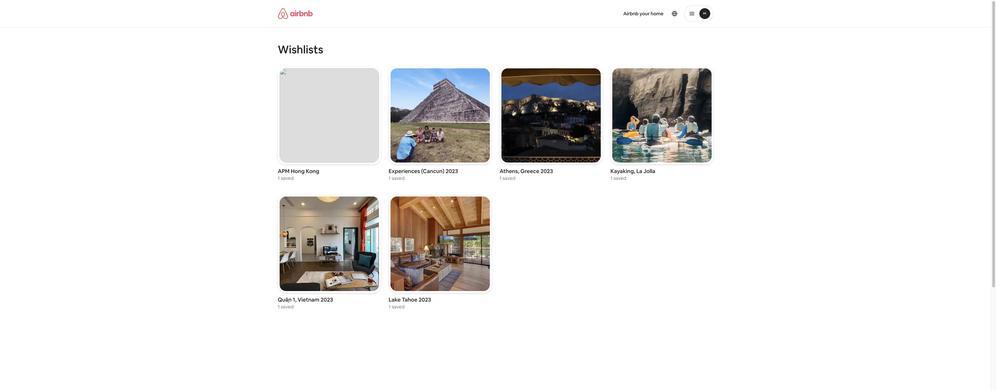 Task type: vqa. For each thing, say whether or not it's contained in the screenshot.
top the and
no



Task type: describe. For each thing, give the bounding box(es) containing it.
lake tahoe 2023 1 saved
[[389, 296, 431, 310]]

2023 for lake tahoe 2023
[[419, 296, 431, 304]]

vietnam
[[298, 296, 320, 304]]

airbnb
[[624, 11, 639, 17]]

airbnb your home link
[[620, 6, 668, 21]]

(cancun)
[[421, 168, 445, 175]]

kayaking, la jolla 1 saved
[[611, 168, 656, 182]]

1,
[[293, 296, 297, 304]]

1 for lake tahoe 2023
[[389, 304, 391, 310]]

experiences
[[389, 168, 420, 175]]

saved for lake
[[392, 304, 405, 310]]

hong
[[291, 168, 305, 175]]

tahoe
[[402, 296, 418, 304]]

apm hong kong 1 saved
[[278, 168, 319, 182]]

saved for athens,
[[503, 175, 516, 182]]

lake
[[389, 296, 401, 304]]

1 for kayaking, la jolla
[[611, 175, 613, 182]]

jolla
[[644, 168, 656, 175]]

home
[[651, 11, 664, 17]]

profile element
[[504, 0, 714, 27]]

saved for apm
[[281, 175, 294, 182]]

la
[[637, 168, 643, 175]]

1 for experiences (cancun) 2023
[[389, 175, 391, 182]]

saved for kayaking,
[[614, 175, 627, 182]]

saved for experiences
[[392, 175, 405, 182]]



Task type: locate. For each thing, give the bounding box(es) containing it.
1 down 'lake'
[[389, 304, 391, 310]]

2023 for athens, greece 2023
[[541, 168, 553, 175]]

1 inside apm hong kong 1 saved
[[278, 175, 280, 182]]

quận 1, vietnam 2023 1 saved
[[278, 296, 333, 310]]

1
[[278, 175, 280, 182], [389, 175, 391, 182], [500, 175, 502, 182], [611, 175, 613, 182], [278, 304, 280, 310], [389, 304, 391, 310]]

wishlists
[[278, 43, 324, 57]]

1 down apm
[[278, 175, 280, 182]]

saved down experiences
[[392, 175, 405, 182]]

1 inside lake tahoe 2023 1 saved
[[389, 304, 391, 310]]

kong
[[306, 168, 319, 175]]

2023 right vietnam
[[321, 296, 333, 304]]

experiences (cancun) 2023 1 saved
[[389, 168, 458, 182]]

1 inside quận 1, vietnam 2023 1 saved
[[278, 304, 280, 310]]

saved inside apm hong kong 1 saved
[[281, 175, 294, 182]]

your
[[640, 11, 650, 17]]

2023 right tahoe
[[419, 296, 431, 304]]

1 down quận
[[278, 304, 280, 310]]

saved inside lake tahoe 2023 1 saved
[[392, 304, 405, 310]]

saved down 'lake'
[[392, 304, 405, 310]]

2023 right (cancun)
[[446, 168, 458, 175]]

2023
[[446, 168, 458, 175], [541, 168, 553, 175], [321, 296, 333, 304], [419, 296, 431, 304]]

kayaking,
[[611, 168, 636, 175]]

2023 right greece
[[541, 168, 553, 175]]

2023 inside quận 1, vietnam 2023 1 saved
[[321, 296, 333, 304]]

1 inside kayaking, la jolla 1 saved
[[611, 175, 613, 182]]

saved inside experiences (cancun) 2023 1 saved
[[392, 175, 405, 182]]

saved down quận
[[281, 304, 294, 310]]

1 inside experiences (cancun) 2023 1 saved
[[389, 175, 391, 182]]

1 down athens,
[[500, 175, 502, 182]]

2023 inside athens, greece 2023 1 saved
[[541, 168, 553, 175]]

saved down apm
[[281, 175, 294, 182]]

athens, greece 2023 1 saved
[[500, 168, 553, 182]]

quận
[[278, 296, 292, 304]]

1 for athens, greece 2023
[[500, 175, 502, 182]]

saved inside athens, greece 2023 1 saved
[[503, 175, 516, 182]]

athens,
[[500, 168, 520, 175]]

saved inside quận 1, vietnam 2023 1 saved
[[281, 304, 294, 310]]

saved
[[281, 175, 294, 182], [392, 175, 405, 182], [503, 175, 516, 182], [614, 175, 627, 182], [281, 304, 294, 310], [392, 304, 405, 310]]

greece
[[521, 168, 540, 175]]

2023 inside lake tahoe 2023 1 saved
[[419, 296, 431, 304]]

1 down kayaking,
[[611, 175, 613, 182]]

saved down athens,
[[503, 175, 516, 182]]

2023 inside experiences (cancun) 2023 1 saved
[[446, 168, 458, 175]]

2023 for experiences (cancun) 2023
[[446, 168, 458, 175]]

1 inside athens, greece 2023 1 saved
[[500, 175, 502, 182]]

airbnb your home
[[624, 11, 664, 17]]

saved down kayaking,
[[614, 175, 627, 182]]

saved inside kayaking, la jolla 1 saved
[[614, 175, 627, 182]]

1 down experiences
[[389, 175, 391, 182]]

apm
[[278, 168, 290, 175]]

1 for apm hong kong
[[278, 175, 280, 182]]



